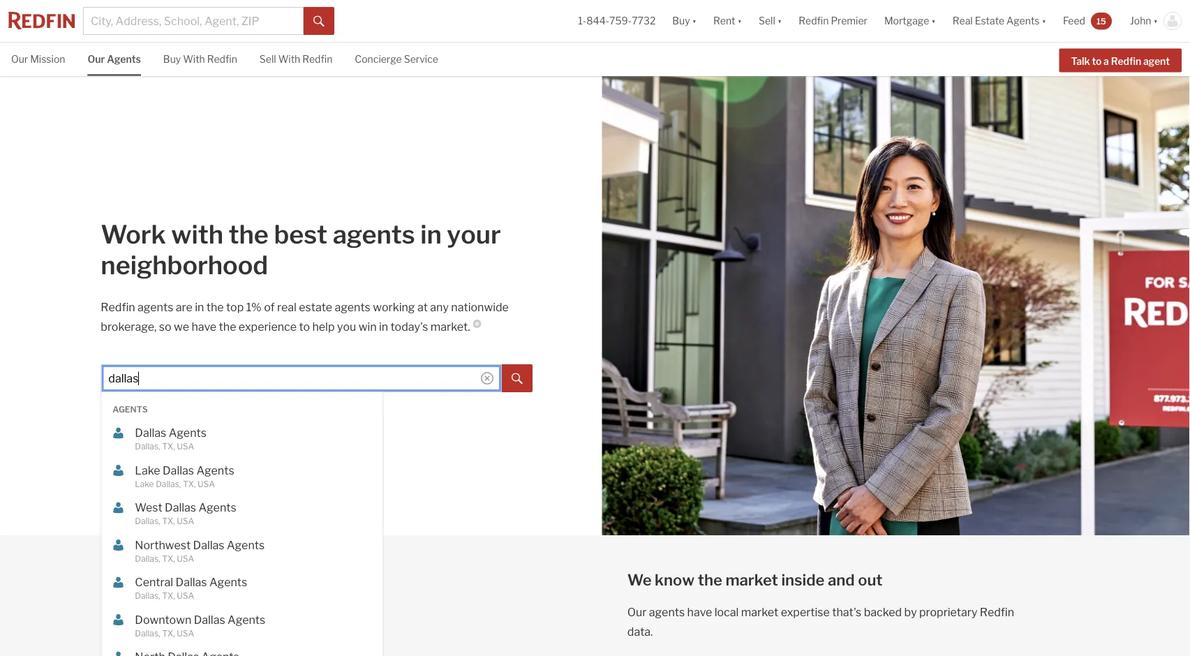 Task type: vqa. For each thing, say whether or not it's contained in the screenshot.
OUR inside the our agents have local market expertise that's backed by proprietary redfin data.
yes



Task type: locate. For each thing, give the bounding box(es) containing it.
0 vertical spatial buy
[[673, 15, 691, 27]]

▾ left rent
[[693, 15, 697, 27]]

mortgage ▾ button
[[885, 0, 937, 42]]

our left mission at top
[[11, 53, 28, 65]]

market down we know the market inside and out at the right of page
[[742, 606, 779, 619]]

redfin
[[799, 15, 829, 27], [207, 53, 237, 65], [303, 53, 333, 65], [1112, 55, 1142, 67], [101, 300, 135, 314], [981, 606, 1015, 619]]

have
[[192, 320, 217, 334], [688, 606, 713, 619]]

tx, inside west dallas agents dallas, tx, usa
[[162, 517, 175, 527]]

our inside our agents have local market expertise that's backed by proprietary redfin data.
[[628, 606, 647, 619]]

usa
[[177, 442, 194, 452], [198, 479, 215, 489], [177, 517, 194, 527], [177, 554, 194, 564], [177, 591, 194, 601], [177, 629, 194, 639]]

0 horizontal spatial submit search image
[[314, 16, 325, 27]]

1 ▾ from the left
[[693, 15, 697, 27]]

tx, inside northwest dallas agents dallas, tx, usa
[[162, 554, 175, 564]]

our right mission at top
[[88, 53, 105, 65]]

know
[[655, 571, 695, 590]]

submit search image right clear input button in the bottom left of the page
[[512, 374, 523, 385]]

dallas, inside northwest dallas agents dallas, tx, usa
[[135, 554, 160, 564]]

so
[[159, 320, 172, 334]]

1 horizontal spatial in
[[379, 320, 388, 334]]

market up local
[[726, 571, 779, 590]]

agents inside dallas agents dallas, tx, usa
[[169, 426, 207, 440]]

redfin premier button
[[791, 0, 877, 42]]

1 vertical spatial in
[[195, 300, 204, 314]]

agents inside west dallas agents dallas, tx, usa
[[199, 501, 237, 515]]

with for buy
[[183, 53, 205, 65]]

buy inside dropdown button
[[673, 15, 691, 27]]

dallas down central dallas agents dallas, tx, usa
[[194, 613, 225, 627]]

our
[[11, 53, 28, 65], [88, 53, 105, 65], [628, 606, 647, 619]]

our up data.
[[628, 606, 647, 619]]

7732
[[632, 15, 656, 27]]

agents inside our agents have local market expertise that's backed by proprietary redfin data.
[[649, 606, 685, 619]]

top
[[226, 300, 244, 314]]

1 vertical spatial have
[[688, 606, 713, 619]]

agents for northwest
[[227, 539, 265, 552]]

tx, inside central dallas agents dallas, tx, usa
[[162, 591, 175, 601]]

our mission
[[11, 53, 65, 65]]

2 ▾ from the left
[[738, 15, 743, 27]]

1 horizontal spatial have
[[688, 606, 713, 619]]

1 horizontal spatial submit search image
[[512, 374, 523, 385]]

buy for buy ▾
[[673, 15, 691, 27]]

agent
[[1144, 55, 1171, 67]]

dallas, down northwest at the bottom left
[[135, 554, 160, 564]]

2 horizontal spatial our
[[628, 606, 647, 619]]

in
[[421, 219, 442, 250], [195, 300, 204, 314], [379, 320, 388, 334]]

in right win
[[379, 320, 388, 334]]

usa up downtown
[[177, 591, 194, 601]]

dallas down lake dallas agents lake dallas, tx, usa
[[165, 501, 196, 515]]

rent ▾ button
[[706, 0, 751, 42]]

in left your
[[421, 219, 442, 250]]

buy down the city, address, school, agent, zip search box
[[163, 53, 181, 65]]

by
[[905, 606, 918, 619]]

▾ right rent
[[738, 15, 743, 27]]

1 horizontal spatial buy
[[673, 15, 691, 27]]

usa down lake dallas agents link
[[198, 479, 215, 489]]

dallas,
[[135, 442, 160, 452], [156, 479, 181, 489], [135, 517, 160, 527], [135, 554, 160, 564], [135, 591, 160, 601], [135, 629, 160, 639]]

agents for west
[[199, 501, 237, 515]]

▾ left feed
[[1042, 15, 1047, 27]]

central dallas agents link
[[135, 576, 341, 590]]

tx, down northwest at the bottom left
[[162, 554, 175, 564]]

1 vertical spatial buy
[[163, 53, 181, 65]]

usa up lake dallas agents lake dallas, tx, usa
[[177, 442, 194, 452]]

to inside talk to a redfin agent button
[[1093, 55, 1102, 67]]

lake dallas agents lake dallas, tx, usa
[[135, 464, 234, 489]]

in right are in the left of the page
[[195, 300, 204, 314]]

1%
[[246, 300, 262, 314]]

mission
[[30, 53, 65, 65]]

to
[[1093, 55, 1102, 67], [299, 320, 310, 334]]

market.
[[431, 320, 470, 334]]

you
[[337, 320, 356, 334]]

agents inside dropdown button
[[1007, 15, 1040, 27]]

tx, up lake dallas agents lake dallas, tx, usa
[[162, 442, 175, 452]]

usa inside 'downtown dallas agents dallas, tx, usa'
[[177, 629, 194, 639]]

dallas, inside central dallas agents dallas, tx, usa
[[135, 591, 160, 601]]

tx, down central
[[162, 591, 175, 601]]

with
[[171, 219, 224, 250]]

▾ right the 'john'
[[1154, 15, 1159, 27]]

3 ▾ from the left
[[778, 15, 783, 27]]

tx,
[[162, 442, 175, 452], [183, 479, 196, 489], [162, 517, 175, 527], [162, 554, 175, 564], [162, 591, 175, 601], [162, 629, 175, 639]]

tx, for northwest
[[162, 554, 175, 564]]

1 vertical spatial lake
[[135, 479, 154, 489]]

sell ▾ button
[[759, 0, 783, 42]]

dallas inside 'downtown dallas agents dallas, tx, usa'
[[194, 613, 225, 627]]

agents for real
[[1007, 15, 1040, 27]]

usa inside dallas agents dallas, tx, usa
[[177, 442, 194, 452]]

our inside our agents link
[[88, 53, 105, 65]]

dallas down dallas agents dallas, tx, usa
[[163, 464, 194, 477]]

dallas for west
[[165, 501, 196, 515]]

usa up northwest at the bottom left
[[177, 517, 194, 527]]

usa down downtown
[[177, 629, 194, 639]]

usa down northwest at the bottom left
[[177, 554, 194, 564]]

sell right buy with redfin
[[260, 53, 276, 65]]

submit search image
[[314, 16, 325, 27], [512, 374, 523, 385]]

tx, down west
[[162, 517, 175, 527]]

premier
[[831, 15, 868, 27]]

usa inside northwest dallas agents dallas, tx, usa
[[177, 554, 194, 564]]

lake
[[135, 464, 160, 477], [135, 479, 154, 489]]

0 vertical spatial to
[[1093, 55, 1102, 67]]

real
[[953, 15, 973, 27]]

0 vertical spatial sell
[[759, 15, 776, 27]]

out
[[859, 571, 883, 590]]

dallas down west dallas agents dallas, tx, usa
[[193, 539, 225, 552]]

disclaimer image
[[473, 320, 482, 328]]

dallas, up lake dallas agents lake dallas, tx, usa
[[135, 442, 160, 452]]

dallas inside northwest dallas agents dallas, tx, usa
[[193, 539, 225, 552]]

dallas, up west
[[156, 479, 181, 489]]

usa for west
[[177, 517, 194, 527]]

to left a
[[1093, 55, 1102, 67]]

▾ right 'mortgage'
[[932, 15, 937, 27]]

0 horizontal spatial have
[[192, 320, 217, 334]]

rent
[[714, 15, 736, 27]]

dallas, down downtown
[[135, 629, 160, 639]]

local
[[715, 606, 739, 619]]

estate
[[976, 15, 1005, 27]]

our mission link
[[11, 43, 65, 74]]

agents inside lake dallas agents lake dallas, tx, usa
[[197, 464, 234, 477]]

1 with from the left
[[183, 53, 205, 65]]

agents
[[1007, 15, 1040, 27], [107, 53, 141, 65], [113, 404, 148, 415], [169, 426, 207, 440], [197, 464, 234, 477], [199, 501, 237, 515], [227, 539, 265, 552], [210, 576, 247, 590], [228, 613, 266, 627]]

redfin inside our agents have local market expertise that's backed by proprietary redfin data.
[[981, 606, 1015, 619]]

1 vertical spatial to
[[299, 320, 310, 334]]

submit search image up sell with redfin link
[[314, 16, 325, 27]]

that's
[[833, 606, 862, 619]]

1 vertical spatial market
[[742, 606, 779, 619]]

2 vertical spatial in
[[379, 320, 388, 334]]

2 with from the left
[[278, 53, 301, 65]]

1 horizontal spatial our
[[88, 53, 105, 65]]

dallas, down west
[[135, 517, 160, 527]]

nationwide
[[451, 300, 509, 314]]

sell for sell with redfin
[[260, 53, 276, 65]]

1 vertical spatial sell
[[260, 53, 276, 65]]

with
[[183, 53, 205, 65], [278, 53, 301, 65]]

tx, down downtown
[[162, 629, 175, 639]]

market
[[726, 571, 779, 590], [742, 606, 779, 619]]

our agents link
[[88, 43, 141, 74]]

tx, for downtown
[[162, 629, 175, 639]]

any
[[431, 300, 449, 314]]

dallas inside dallas agents dallas, tx, usa
[[135, 426, 166, 440]]

0 vertical spatial lake
[[135, 464, 160, 477]]

buy ▾
[[673, 15, 697, 27]]

real estate agents ▾ link
[[953, 0, 1047, 42]]

0 horizontal spatial with
[[183, 53, 205, 65]]

▾ right rent ▾
[[778, 15, 783, 27]]

the
[[229, 219, 269, 250], [207, 300, 224, 314], [219, 320, 236, 334], [698, 571, 723, 590]]

to inside redfin agents are in the top 1% of real estate agents working at any nationwide brokerage, so we have the experience to help you win in today's market.
[[299, 320, 310, 334]]

backed
[[864, 606, 903, 619]]

0 vertical spatial have
[[192, 320, 217, 334]]

have right we
[[192, 320, 217, 334]]

dallas down northwest dallas agents dallas, tx, usa
[[176, 576, 207, 590]]

concierge service link
[[355, 43, 439, 74]]

sell for sell ▾
[[759, 15, 776, 27]]

0 horizontal spatial to
[[299, 320, 310, 334]]

agents for lake
[[197, 464, 234, 477]]

dallas, inside 'downtown dallas agents dallas, tx, usa'
[[135, 629, 160, 639]]

tx, up west dallas agents dallas, tx, usa
[[183, 479, 196, 489]]

dallas up lake dallas agents lake dallas, tx, usa
[[135, 426, 166, 440]]

dallas
[[135, 426, 166, 440], [163, 464, 194, 477], [165, 501, 196, 515], [193, 539, 225, 552], [176, 576, 207, 590], [194, 613, 225, 627]]

sell
[[759, 15, 776, 27], [260, 53, 276, 65]]

buy
[[673, 15, 691, 27], [163, 53, 181, 65]]

dallas, inside west dallas agents dallas, tx, usa
[[135, 517, 160, 527]]

redfin premier
[[799, 15, 868, 27]]

rent ▾
[[714, 15, 743, 27]]

central
[[135, 576, 173, 590]]

agents inside 'downtown dallas agents dallas, tx, usa'
[[228, 613, 266, 627]]

tx, for west
[[162, 517, 175, 527]]

redfin right proprietary
[[981, 606, 1015, 619]]

redfin up brokerage,
[[101, 300, 135, 314]]

0 horizontal spatial sell
[[260, 53, 276, 65]]

we
[[174, 320, 189, 334]]

buy right 7732
[[673, 15, 691, 27]]

our inside our mission 'link'
[[11, 53, 28, 65]]

usa inside central dallas agents dallas, tx, usa
[[177, 591, 194, 601]]

0 vertical spatial in
[[421, 219, 442, 250]]

real
[[277, 300, 297, 314]]

tx, inside 'downtown dallas agents dallas, tx, usa'
[[162, 629, 175, 639]]

to left help
[[299, 320, 310, 334]]

1 horizontal spatial with
[[278, 53, 301, 65]]

1-
[[579, 15, 587, 27]]

1 vertical spatial submit search image
[[512, 374, 523, 385]]

in inside work with the best agents in your neighborhood
[[421, 219, 442, 250]]

▾
[[693, 15, 697, 27], [738, 15, 743, 27], [778, 15, 783, 27], [932, 15, 937, 27], [1042, 15, 1047, 27], [1154, 15, 1159, 27]]

dallas inside lake dallas agents lake dallas, tx, usa
[[163, 464, 194, 477]]

neighborhood
[[101, 250, 268, 281]]

1 horizontal spatial sell
[[759, 15, 776, 27]]

4 ▾ from the left
[[932, 15, 937, 27]]

agents inside northwest dallas agents dallas, tx, usa
[[227, 539, 265, 552]]

usa inside west dallas agents dallas, tx, usa
[[177, 517, 194, 527]]

our agents
[[88, 53, 141, 65]]

1 horizontal spatial to
[[1093, 55, 1102, 67]]

2 horizontal spatial in
[[421, 219, 442, 250]]

agents inside central dallas agents dallas, tx, usa
[[210, 576, 247, 590]]

0 vertical spatial submit search image
[[314, 16, 325, 27]]

sell right rent ▾
[[759, 15, 776, 27]]

dallas, down central
[[135, 591, 160, 601]]

expertise
[[781, 606, 830, 619]]

have left local
[[688, 606, 713, 619]]

6 ▾ from the left
[[1154, 15, 1159, 27]]

0 horizontal spatial buy
[[163, 53, 181, 65]]

sell inside dropdown button
[[759, 15, 776, 27]]

0 horizontal spatial our
[[11, 53, 28, 65]]

the right with at the left top of page
[[229, 219, 269, 250]]

dallas inside central dallas agents dallas, tx, usa
[[176, 576, 207, 590]]

dallas inside west dallas agents dallas, tx, usa
[[165, 501, 196, 515]]



Task type: describe. For each thing, give the bounding box(es) containing it.
dallas agents dallas, tx, usa
[[135, 426, 207, 452]]

talk to a redfin agent
[[1072, 55, 1171, 67]]

dallas, for west
[[135, 517, 160, 527]]

buy ▾ button
[[664, 0, 706, 42]]

tx, inside dallas agents dallas, tx, usa
[[162, 442, 175, 452]]

the inside work with the best agents in your neighborhood
[[229, 219, 269, 250]]

concierge
[[355, 53, 402, 65]]

buy with redfin
[[163, 53, 237, 65]]

usa for central
[[177, 591, 194, 601]]

downtown dallas agents dallas, tx, usa
[[135, 613, 266, 639]]

City, Address, School, Agent, ZIP search field
[[83, 7, 304, 35]]

buy ▾ button
[[673, 0, 697, 42]]

buy for buy with redfin
[[163, 53, 181, 65]]

dallas, inside dallas agents dallas, tx, usa
[[135, 442, 160, 452]]

agents inside work with the best agents in your neighborhood
[[333, 219, 415, 250]]

sell ▾ button
[[751, 0, 791, 42]]

a
[[1104, 55, 1110, 67]]

dallas, for northwest
[[135, 554, 160, 564]]

dallas agents link
[[135, 426, 341, 440]]

feed
[[1064, 15, 1086, 27]]

redfin down the city, address, school, agent, zip search box
[[207, 53, 237, 65]]

northwest dallas agents dallas, tx, usa
[[135, 539, 265, 564]]

dallas, for central
[[135, 591, 160, 601]]

1-844-759-7732
[[579, 15, 656, 27]]

our for our agents have local market expertise that's backed by proprietary redfin data.
[[628, 606, 647, 619]]

15
[[1097, 16, 1107, 26]]

▾ for buy ▾
[[693, 15, 697, 27]]

of
[[264, 300, 275, 314]]

dallas for northwest
[[193, 539, 225, 552]]

mortgage ▾ button
[[877, 0, 945, 42]]

downtown
[[135, 613, 192, 627]]

tx, inside lake dallas agents lake dallas, tx, usa
[[183, 479, 196, 489]]

west
[[135, 501, 163, 515]]

0 horizontal spatial in
[[195, 300, 204, 314]]

rent ▾ button
[[714, 0, 743, 42]]

real estate agents ▾
[[953, 15, 1047, 27]]

our agents have local market expertise that's backed by proprietary redfin data.
[[628, 606, 1015, 639]]

the right know
[[698, 571, 723, 590]]

redfin inside redfin agents are in the top 1% of real estate agents working at any nationwide brokerage, so we have the experience to help you win in today's market.
[[101, 300, 135, 314]]

sell with redfin link
[[260, 43, 333, 74]]

real estate agents ▾ button
[[945, 0, 1055, 42]]

1 lake from the top
[[135, 464, 160, 477]]

working
[[373, 300, 415, 314]]

data.
[[628, 625, 653, 639]]

redfin left "concierge" at the left top of the page
[[303, 53, 333, 65]]

1-844-759-7732 link
[[579, 15, 656, 27]]

redfin agents are in the top 1% of real estate agents working at any nationwide brokerage, so we have the experience to help you win in today's market.
[[101, 300, 509, 334]]

concierge service
[[355, 53, 439, 65]]

at
[[418, 300, 428, 314]]

the left 'top'
[[207, 300, 224, 314]]

work with the best agents in your neighborhood
[[101, 219, 501, 281]]

are
[[176, 300, 193, 314]]

tx, for central
[[162, 591, 175, 601]]

west dallas agents link
[[135, 501, 341, 515]]

dallas for central
[[176, 576, 207, 590]]

best
[[274, 219, 328, 250]]

redfin right a
[[1112, 55, 1142, 67]]

your
[[447, 219, 501, 250]]

west dallas agents dallas, tx, usa
[[135, 501, 237, 527]]

talk
[[1072, 55, 1091, 67]]

5 ▾ from the left
[[1042, 15, 1047, 27]]

central dallas agents dallas, tx, usa
[[135, 576, 247, 601]]

brokerage,
[[101, 320, 157, 334]]

usa for downtown
[[177, 629, 194, 639]]

844-
[[587, 15, 610, 27]]

mortgage
[[885, 15, 930, 27]]

northwest
[[135, 539, 191, 552]]

2 lake from the top
[[135, 479, 154, 489]]

experience
[[239, 320, 297, 334]]

we
[[628, 571, 652, 590]]

clear input button
[[481, 372, 494, 385]]

search input image
[[481, 372, 494, 385]]

market inside our agents have local market expertise that's backed by proprietary redfin data.
[[742, 606, 779, 619]]

our for our mission
[[11, 53, 28, 65]]

proprietary
[[920, 606, 978, 619]]

0 vertical spatial market
[[726, 571, 779, 590]]

downtown dallas agents link
[[135, 613, 341, 627]]

dallas for lake
[[163, 464, 194, 477]]

a redfin agent image
[[603, 76, 1191, 536]]

lake dallas agents link
[[135, 464, 341, 478]]

mortgage ▾
[[885, 15, 937, 27]]

sell with redfin
[[260, 53, 333, 65]]

▾ for mortgage ▾
[[932, 15, 937, 27]]

with for sell
[[278, 53, 301, 65]]

talk to a redfin agent button
[[1060, 48, 1183, 72]]

buy with redfin link
[[163, 43, 237, 74]]

service
[[404, 53, 439, 65]]

agents for central
[[210, 576, 247, 590]]

we know the market inside and out
[[628, 571, 883, 590]]

help
[[313, 320, 335, 334]]

northwest dallas agents link
[[135, 539, 341, 553]]

estate
[[299, 300, 333, 314]]

sell ▾
[[759, 15, 783, 27]]

dallas, inside lake dallas agents lake dallas, tx, usa
[[156, 479, 181, 489]]

dallas, for downtown
[[135, 629, 160, 639]]

work
[[101, 219, 166, 250]]

have inside our agents have local market expertise that's backed by proprietary redfin data.
[[688, 606, 713, 619]]

our for our agents
[[88, 53, 105, 65]]

have inside redfin agents are in the top 1% of real estate agents working at any nationwide brokerage, so we have the experience to help you win in today's market.
[[192, 320, 217, 334]]

redfin left premier in the top right of the page
[[799, 15, 829, 27]]

▾ for rent ▾
[[738, 15, 743, 27]]

usa inside lake dallas agents lake dallas, tx, usa
[[198, 479, 215, 489]]

the down 'top'
[[219, 320, 236, 334]]

usa for northwest
[[177, 554, 194, 564]]

and
[[828, 571, 855, 590]]

759-
[[610, 15, 632, 27]]

agents for downtown
[[228, 613, 266, 627]]

▾ for john ▾
[[1154, 15, 1159, 27]]

win
[[359, 320, 377, 334]]

Find an agent in your area search field
[[101, 365, 502, 393]]

john
[[1131, 15, 1152, 27]]

dallas for downtown
[[194, 613, 225, 627]]

today's
[[391, 320, 428, 334]]

▾ for sell ▾
[[778, 15, 783, 27]]

inside
[[782, 571, 825, 590]]



